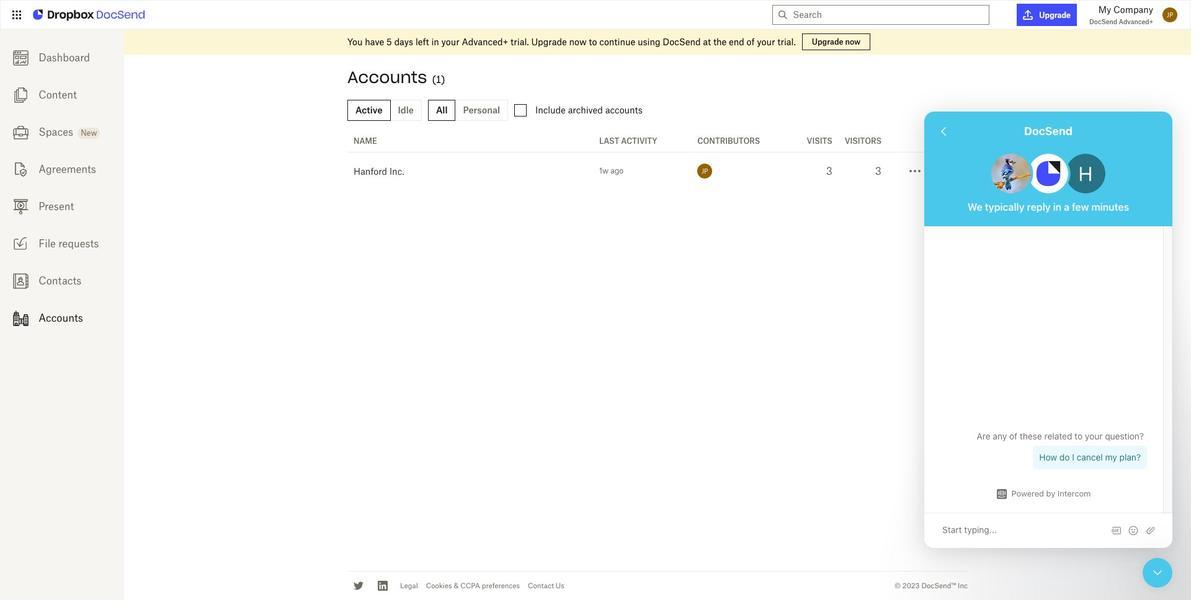 Task type: locate. For each thing, give the bounding box(es) containing it.
0 horizontal spatial accounts
[[39, 312, 83, 325]]

sidebar accounts image
[[13, 311, 28, 326]]

cookies & ccpa preferences
[[426, 582, 520, 591]]

hanford
[[354, 166, 387, 177]]

present
[[39, 200, 74, 213]]

1 your from the left
[[442, 37, 460, 47]]

your
[[442, 37, 460, 47], [757, 37, 775, 47]]

you have 5 days left in your advanced+ trial. upgrade now to continue using docsend at the end of your trial.
[[347, 37, 796, 47]]

now left to
[[569, 37, 587, 47]]

accounts down 5
[[347, 67, 427, 87]]

1 horizontal spatial now
[[845, 37, 861, 47]]

1 horizontal spatial your
[[757, 37, 775, 47]]

upgrade button
[[1017, 4, 1077, 26]]

active button
[[347, 100, 391, 121]]

your right in
[[442, 37, 460, 47]]

file requests
[[39, 238, 99, 250]]

us
[[556, 582, 565, 591]]

days
[[394, 37, 413, 47]]

Search text field
[[793, 6, 984, 24]]

3
[[826, 165, 833, 177], [875, 165, 882, 177]]

docsend left at
[[663, 37, 701, 47]]

1w
[[599, 166, 609, 176]]

hanford inc.
[[354, 166, 404, 177]]

content link
[[0, 76, 124, 114]]

active
[[356, 105, 383, 115]]

upgrade image
[[1023, 10, 1033, 20]]

accounts down contacts
[[39, 312, 83, 325]]

contributors
[[698, 137, 760, 146]]

preferences
[[482, 582, 520, 591]]

company
[[1114, 4, 1154, 15]]

name
[[354, 137, 377, 146]]

contacts
[[39, 275, 82, 287]]

©
[[895, 582, 901, 591]]

1 horizontal spatial 3
[[875, 165, 882, 177]]

0 vertical spatial advanced+
[[1119, 18, 1154, 25]]

1 horizontal spatial jp
[[1167, 11, 1174, 19]]

sidebar spaces image
[[13, 125, 28, 140]]

1 vertical spatial accounts
[[39, 312, 83, 325]]

now
[[569, 37, 587, 47], [845, 37, 861, 47]]

in
[[431, 37, 439, 47]]

&
[[454, 582, 459, 591]]

receive image
[[13, 236, 28, 252]]

1 vertical spatial dialog
[[1143, 558, 1173, 588]]

1 horizontal spatial accounts
[[347, 67, 427, 87]]

0 horizontal spatial trial.
[[511, 37, 529, 47]]

0 vertical spatial jp
[[1167, 11, 1174, 19]]

accounts link
[[0, 300, 124, 337]]

docsend
[[1090, 18, 1118, 25], [663, 37, 701, 47]]

advanced+ right in
[[462, 37, 508, 47]]

2 horizontal spatial upgrade
[[1040, 10, 1071, 20]]

last activity
[[599, 137, 657, 146]]

1 horizontal spatial docsend
[[1090, 18, 1118, 25]]

accounts
[[605, 105, 643, 115]]

0 horizontal spatial docsend
[[663, 37, 701, 47]]

0 vertical spatial accounts
[[347, 67, 427, 87]]

visits
[[807, 137, 833, 146]]

0 vertical spatial docsend
[[1090, 18, 1118, 25]]

1 vertical spatial jp
[[702, 168, 708, 175]]

accounts
[[347, 67, 427, 87], [39, 312, 83, 325]]

1 vertical spatial docsend
[[663, 37, 701, 47]]

0 horizontal spatial 3
[[826, 165, 833, 177]]

3 down "visitors"
[[875, 165, 882, 177]]

at
[[703, 37, 711, 47]]

1 vertical spatial advanced+
[[462, 37, 508, 47]]

now down search text field
[[845, 37, 861, 47]]

cookies
[[426, 582, 452, 591]]

docsend down my
[[1090, 18, 1118, 25]]

using
[[638, 37, 661, 47]]

jp down contributors
[[702, 168, 708, 175]]

trial.
[[511, 37, 529, 47], [778, 37, 796, 47]]

0 horizontal spatial jp
[[702, 168, 708, 175]]

to
[[589, 37, 597, 47]]

upgrade inside button
[[1040, 10, 1071, 20]]

upgrade
[[1040, 10, 1071, 20], [531, 37, 567, 47], [812, 37, 844, 47]]

1 3 from the left
[[826, 165, 833, 177]]

dialog
[[925, 112, 1173, 549], [1143, 558, 1173, 588]]

3 down visits
[[826, 165, 833, 177]]

your right of
[[757, 37, 775, 47]]

left
[[416, 37, 429, 47]]

accounts for accounts (1)
[[347, 67, 427, 87]]

spaces
[[39, 126, 73, 138]]

include archived accounts
[[535, 105, 643, 115]]

advanced+
[[1119, 18, 1154, 25], [462, 37, 508, 47]]

you
[[347, 37, 363, 47]]

options menu image
[[908, 164, 923, 179]]

1 horizontal spatial advanced+
[[1119, 18, 1154, 25]]

advanced+ down company
[[1119, 18, 1154, 25]]

contact us link
[[528, 582, 565, 591]]

0 horizontal spatial your
[[442, 37, 460, 47]]

archived
[[568, 105, 603, 115]]

1 horizontal spatial trial.
[[778, 37, 796, 47]]

file
[[39, 238, 56, 250]]

content
[[39, 89, 77, 101]]

1w ago
[[599, 166, 624, 176]]

file requests link
[[0, 225, 124, 262]]

legal
[[400, 582, 418, 591]]

now inside upgrade now link
[[845, 37, 861, 47]]

1 horizontal spatial upgrade
[[812, 37, 844, 47]]

upgrade now link
[[802, 34, 871, 50]]

jp
[[1167, 11, 1174, 19], [702, 168, 708, 175]]

all button
[[428, 100, 456, 121]]

spaces new
[[39, 126, 97, 138]]

0 horizontal spatial now
[[569, 37, 587, 47]]

continue
[[600, 37, 636, 47]]

jp right company
[[1167, 11, 1174, 19]]



Task type: describe. For each thing, give the bounding box(es) containing it.
2 3 from the left
[[875, 165, 882, 177]]

activity
[[621, 137, 657, 146]]

docsend inside my company docsend advanced+
[[1090, 18, 1118, 25]]

checkbox unchecked image
[[514, 104, 527, 117]]

dashboard
[[39, 52, 90, 64]]

upgrade now
[[812, 37, 861, 47]]

include
[[535, 105, 566, 115]]

new
[[81, 128, 97, 138]]

contact us
[[528, 582, 565, 591]]

present link
[[0, 188, 124, 225]]

docsend™
[[922, 582, 956, 591]]

0 vertical spatial dialog
[[925, 112, 1173, 549]]

contacts link
[[0, 262, 124, 300]]

accounts for accounts
[[39, 312, 83, 325]]

inc.
[[390, 166, 404, 177]]

last
[[599, 137, 619, 146]]

(1)
[[432, 73, 445, 86]]

2 your from the left
[[757, 37, 775, 47]]

0 horizontal spatial advanced+
[[462, 37, 508, 47]]

my
[[1099, 4, 1111, 15]]

dashboard link
[[0, 39, 124, 76]]

sidebar contacts image
[[13, 274, 28, 289]]

2 trial. from the left
[[778, 37, 796, 47]]

accounts (1)
[[347, 67, 445, 87]]

5
[[387, 37, 392, 47]]

legal link
[[400, 582, 418, 591]]

idle button
[[390, 100, 422, 121]]

all
[[436, 105, 448, 115]]

ccpa
[[461, 582, 480, 591]]

agreements link
[[0, 151, 124, 188]]

upgrade for upgrade now
[[812, 37, 844, 47]]

© 2023 docsend™ inc
[[895, 582, 968, 591]]

agreements
[[39, 163, 96, 176]]

the
[[714, 37, 727, 47]]

0 horizontal spatial upgrade
[[531, 37, 567, 47]]

cookies & ccpa preferences link
[[426, 582, 520, 591]]

1 trial. from the left
[[511, 37, 529, 47]]

end
[[729, 37, 744, 47]]

jp button
[[1160, 4, 1181, 25]]

of
[[747, 37, 755, 47]]

jp inside "popup button"
[[1167, 11, 1174, 19]]

have
[[365, 37, 384, 47]]

idle
[[398, 105, 414, 115]]

advanced+ inside my company docsend advanced+
[[1119, 18, 1154, 25]]

sidebar documents image
[[13, 87, 28, 103]]

ago
[[611, 166, 624, 176]]

visitors
[[845, 137, 882, 146]]

hanford inc. link
[[354, 166, 404, 177]]

personal button
[[455, 100, 508, 121]]

sidebar ndas image
[[13, 162, 28, 177]]

sidebar dashboard image
[[13, 50, 28, 66]]

upgrade for upgrade
[[1040, 10, 1071, 20]]

my company docsend advanced+
[[1090, 4, 1154, 25]]

sidebar present image
[[13, 199, 28, 215]]

contact
[[528, 582, 554, 591]]

personal
[[463, 105, 500, 115]]

2023
[[903, 582, 920, 591]]

inc
[[958, 582, 968, 591]]

requests
[[58, 238, 99, 250]]



Task type: vqa. For each thing, say whether or not it's contained in the screenshot.
'Space' inside the Space renamed From Untitled to Test test test test
no



